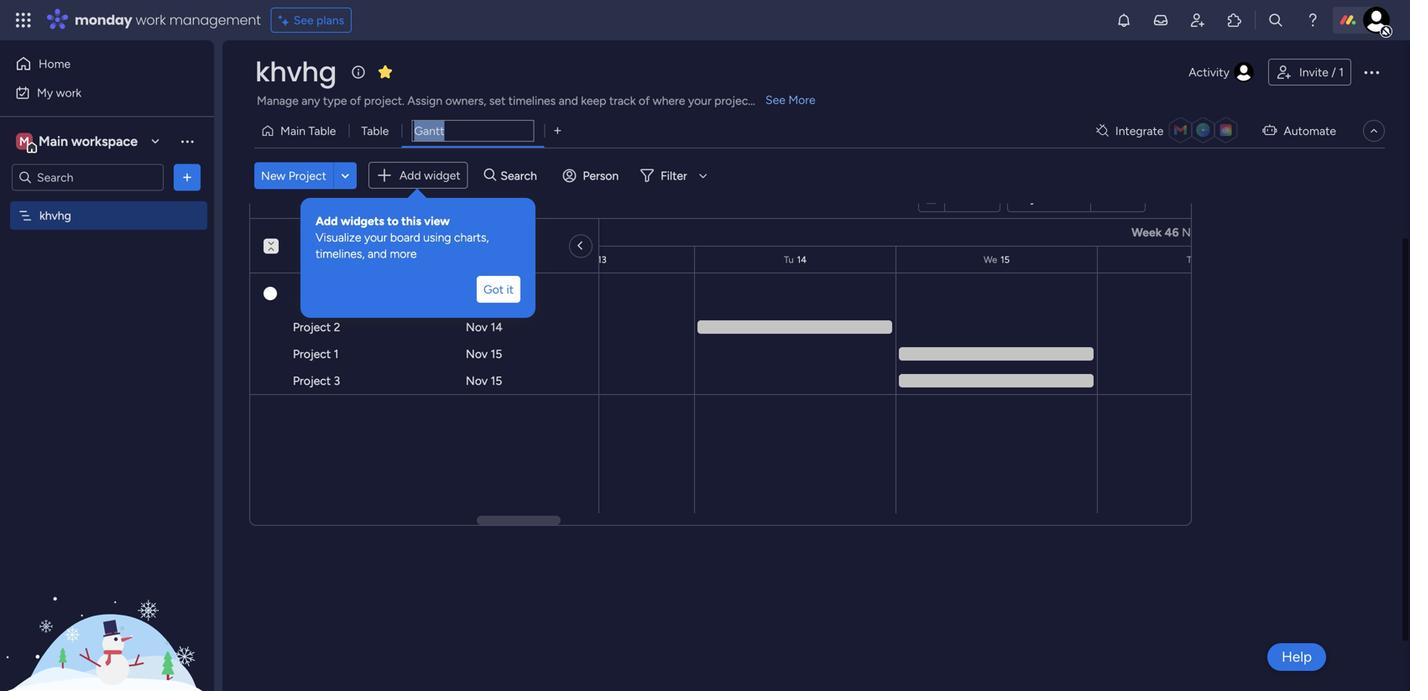 Task type: describe. For each thing, give the bounding box(es) containing it.
m
[[19, 134, 29, 149]]

integrate
[[1116, 124, 1164, 138]]

to
[[387, 214, 399, 228]]

project for project 2
[[293, 320, 331, 335]]

person button
[[556, 162, 629, 189]]

see more link
[[764, 92, 817, 108]]

help image
[[1305, 12, 1321, 29]]

assign
[[408, 94, 443, 108]]

angle right image
[[579, 239, 583, 254]]

timelines
[[509, 94, 556, 108]]

set
[[489, 94, 506, 108]]

khvhg inside list box
[[39, 209, 71, 223]]

3
[[334, 374, 340, 388]]

tu
[[784, 254, 794, 266]]

your inside add widgets to this view visualize your board using charts, timelines, and more got it
[[364, 231, 387, 245]]

nov 15 for project 1
[[466, 347, 502, 361]]

see for see plans
[[294, 13, 314, 27]]

add widget button
[[368, 162, 468, 189]]

automate
[[1284, 124, 1337, 138]]

got it button
[[477, 276, 521, 303]]

th
[[1187, 254, 1197, 266]]

khvhg field
[[251, 53, 341, 91]]

days
[[1017, 191, 1042, 205]]

remove from favorites image
[[377, 63, 394, 80]]

home button
[[10, 50, 180, 77]]

my work button
[[10, 79, 180, 106]]

main for main table
[[280, 124, 306, 138]]

46
[[1165, 225, 1179, 240]]

1 inside button
[[1339, 65, 1344, 79]]

main table
[[280, 124, 336, 138]]

v2 today image
[[926, 192, 938, 204]]

charts,
[[454, 231, 489, 245]]

and inside add widgets to this view visualize your board using charts, timelines, and more got it
[[368, 247, 387, 261]]

timelines,
[[316, 247, 365, 261]]

management
[[169, 10, 261, 29]]

week
[[1132, 225, 1162, 240]]

person
[[583, 169, 619, 183]]

19
[[1254, 225, 1265, 240]]

1 vertical spatial 1
[[334, 347, 339, 361]]

apps image
[[1227, 12, 1243, 29]]

any
[[302, 94, 320, 108]]

v2 funnel image
[[336, 192, 348, 204]]

my work
[[37, 86, 82, 100]]

/
[[1332, 65, 1336, 79]]

it
[[507, 282, 514, 297]]

project 3
[[293, 374, 340, 388]]

work for monday
[[136, 10, 166, 29]]

10
[[199, 225, 211, 240]]

new project
[[261, 169, 326, 183]]

nov 15 for project 3
[[466, 374, 502, 388]]

add view image
[[554, 125, 561, 137]]

tu 14
[[784, 254, 807, 266]]

1 horizontal spatial 13
[[1207, 225, 1218, 240]]

notifications image
[[1116, 12, 1133, 29]]

activity
[[1189, 65, 1230, 79]]

this
[[401, 214, 421, 228]]

su 12
[[381, 254, 404, 266]]

track
[[609, 94, 636, 108]]

add for add widget
[[400, 168, 421, 183]]

arrow down image
[[693, 166, 713, 186]]

gary orlando image
[[1363, 7, 1390, 34]]

filter
[[661, 169, 687, 183]]

workspace image
[[16, 132, 33, 151]]

plans
[[317, 13, 344, 27]]

nov 14
[[466, 320, 503, 335]]

0 vertical spatial your
[[688, 94, 712, 108]]

search everything image
[[1268, 12, 1284, 29]]

15 for project 1
[[491, 347, 502, 361]]

1 horizontal spatial and
[[559, 94, 578, 108]]

manage
[[257, 94, 299, 108]]

0 vertical spatial khvhg
[[255, 53, 337, 91]]

workspace options image
[[179, 133, 196, 150]]

add for add widgets to this view visualize your board using charts, timelines, and more got it
[[316, 214, 338, 228]]

show board description image
[[348, 64, 368, 81]]

select product image
[[15, 12, 32, 29]]

home
[[39, 57, 71, 71]]

1 of from the left
[[350, 94, 361, 108]]

15 for project 3
[[491, 374, 502, 388]]

manage any type of project. assign owners, set timelines and keep track of where your project stands.
[[257, 94, 793, 108]]

collapse board header image
[[1368, 124, 1381, 138]]

new project button
[[254, 162, 333, 189]]

board
[[390, 231, 420, 245]]

stands.
[[756, 94, 793, 108]]

2 of from the left
[[639, 94, 650, 108]]

got
[[484, 282, 504, 297]]

angle down image
[[341, 169, 349, 182]]

invite members image
[[1190, 12, 1206, 29]]

activity button
[[1182, 59, 1262, 86]]

0 vertical spatial 15
[[1001, 254, 1010, 266]]

invite / 1 button
[[1268, 59, 1352, 86]]

type
[[323, 94, 347, 108]]

filter button
[[634, 162, 713, 189]]



Task type: locate. For each thing, give the bounding box(es) containing it.
0 horizontal spatial main
[[39, 133, 68, 149]]

1 horizontal spatial of
[[639, 94, 650, 108]]

1 horizontal spatial khvhg
[[255, 53, 337, 91]]

0 horizontal spatial khvhg
[[39, 209, 71, 223]]

1 vertical spatial see
[[766, 93, 786, 107]]

and left 12
[[368, 247, 387, 261]]

mo 13
[[581, 254, 607, 266]]

table inside "button"
[[361, 124, 389, 138]]

gantt
[[276, 187, 319, 209]]

2
[[334, 320, 340, 335]]

project 1
[[293, 347, 339, 361]]

widgets
[[341, 214, 384, 228]]

0 vertical spatial see
[[294, 13, 314, 27]]

1 vertical spatial 15
[[491, 347, 502, 361]]

your
[[688, 94, 712, 108], [364, 231, 387, 245]]

we
[[984, 254, 997, 266]]

workspace
[[71, 133, 138, 149]]

0 vertical spatial add
[[400, 168, 421, 183]]

work
[[136, 10, 166, 29], [56, 86, 82, 100]]

project up gantt
[[289, 169, 326, 183]]

table down project.
[[361, 124, 389, 138]]

-
[[214, 225, 219, 240], [1221, 225, 1226, 240]]

1 vertical spatial 14
[[491, 320, 503, 335]]

new
[[261, 169, 286, 183]]

visualize
[[316, 231, 361, 245]]

main
[[280, 124, 306, 138], [39, 133, 68, 149]]

1 vertical spatial options image
[[179, 169, 196, 186]]

invite
[[1300, 65, 1329, 79]]

of right track
[[639, 94, 650, 108]]

table button
[[349, 118, 402, 144]]

0 horizontal spatial 14
[[491, 320, 503, 335]]

main inside workspace selection element
[[39, 133, 68, 149]]

owners,
[[445, 94, 486, 108]]

1 - from the left
[[214, 225, 219, 240]]

add widget
[[400, 168, 461, 183]]

project
[[289, 169, 326, 183], [293, 320, 331, 335], [293, 347, 331, 361], [293, 374, 331, 388]]

add inside "popup button"
[[400, 168, 421, 183]]

0 horizontal spatial your
[[364, 231, 387, 245]]

Search in workspace field
[[35, 168, 140, 187]]

None field
[[412, 120, 534, 142]]

of right type
[[350, 94, 361, 108]]

su
[[381, 254, 392, 266]]

14 for tu 14
[[797, 254, 807, 266]]

week 46 nov 13 - nov 19
[[1132, 225, 1265, 240]]

1 horizontal spatial -
[[1221, 225, 1226, 240]]

1 horizontal spatial table
[[361, 124, 389, 138]]

help button
[[1268, 644, 1326, 672]]

0 horizontal spatial add
[[316, 214, 338, 228]]

main right workspace icon
[[39, 133, 68, 149]]

main for main workspace
[[39, 133, 68, 149]]

16
[[247, 225, 258, 240]]

1
[[1339, 65, 1344, 79], [334, 347, 339, 361]]

0 horizontal spatial 13
[[598, 254, 607, 266]]

add up visualize
[[316, 214, 338, 228]]

0 vertical spatial options image
[[1362, 62, 1382, 82]]

mo
[[581, 254, 594, 266]]

v2 search image
[[484, 166, 496, 185]]

1 vertical spatial add
[[316, 214, 338, 228]]

project
[[715, 94, 753, 108]]

nov 10 - nov 16
[[171, 225, 258, 240]]

0 horizontal spatial -
[[214, 225, 219, 240]]

0 horizontal spatial options image
[[179, 169, 196, 186]]

more
[[789, 93, 816, 107]]

project up project 3
[[293, 347, 331, 361]]

project for project 1
[[293, 347, 331, 361]]

see more
[[766, 93, 816, 107]]

and
[[559, 94, 578, 108], [368, 247, 387, 261]]

2 table from the left
[[361, 124, 389, 138]]

0 vertical spatial 1
[[1339, 65, 1344, 79]]

dapulse integrations image
[[1096, 125, 1109, 137]]

where
[[653, 94, 685, 108]]

your down the widgets
[[364, 231, 387, 245]]

khvhg
[[255, 53, 337, 91], [39, 209, 71, 223]]

0 horizontal spatial 1
[[334, 347, 339, 361]]

options image right /
[[1362, 62, 1382, 82]]

1 horizontal spatial 1
[[1339, 65, 1344, 79]]

see
[[294, 13, 314, 27], [766, 93, 786, 107]]

inbox image
[[1153, 12, 1169, 29]]

khvhg down search in workspace field
[[39, 209, 71, 223]]

and left keep
[[559, 94, 578, 108]]

1 horizontal spatial work
[[136, 10, 166, 29]]

1 horizontal spatial options image
[[1362, 62, 1382, 82]]

0 vertical spatial work
[[136, 10, 166, 29]]

see left more
[[766, 93, 786, 107]]

project 2
[[293, 320, 340, 335]]

workspace selection element
[[16, 131, 140, 153]]

- left 19
[[1221, 225, 1226, 240]]

help
[[1282, 649, 1312, 666]]

my
[[37, 86, 53, 100]]

we 15
[[984, 254, 1010, 266]]

keep
[[581, 94, 607, 108]]

invite / 1
[[1300, 65, 1344, 79]]

autopilot image
[[1263, 119, 1277, 141]]

see left plans
[[294, 13, 314, 27]]

see plans button
[[271, 8, 352, 33]]

1 vertical spatial 13
[[598, 254, 607, 266]]

see for see more
[[766, 93, 786, 107]]

more
[[390, 247, 417, 261]]

khvhg up any
[[255, 53, 337, 91]]

project.
[[364, 94, 405, 108]]

work inside button
[[56, 86, 82, 100]]

table
[[309, 124, 336, 138], [361, 124, 389, 138]]

add
[[400, 168, 421, 183], [316, 214, 338, 228]]

1 horizontal spatial 14
[[797, 254, 807, 266]]

0 vertical spatial nov 15
[[466, 347, 502, 361]]

13 right 46
[[1207, 225, 1218, 240]]

14 right the tu
[[797, 254, 807, 266]]

1 vertical spatial khvhg
[[39, 209, 71, 223]]

13
[[1207, 225, 1218, 240], [598, 254, 607, 266]]

12
[[395, 254, 404, 266]]

0 vertical spatial 14
[[797, 254, 807, 266]]

1 right /
[[1339, 65, 1344, 79]]

main down manage
[[280, 124, 306, 138]]

1 vertical spatial nov 15
[[466, 374, 502, 388]]

14 down the got it button
[[491, 320, 503, 335]]

see inside button
[[294, 13, 314, 27]]

0 vertical spatial 13
[[1207, 225, 1218, 240]]

1 nov 15 from the top
[[466, 347, 502, 361]]

options image down workspace options image
[[179, 169, 196, 186]]

1 horizontal spatial your
[[688, 94, 712, 108]]

option
[[0, 201, 214, 204]]

khvhg list box
[[0, 198, 214, 457]]

work right monday
[[136, 10, 166, 29]]

0 horizontal spatial work
[[56, 86, 82, 100]]

project for project 3
[[293, 374, 331, 388]]

your right where
[[688, 94, 712, 108]]

2 vertical spatial 15
[[491, 374, 502, 388]]

widget
[[424, 168, 461, 183]]

work right my
[[56, 86, 82, 100]]

1 horizontal spatial add
[[400, 168, 421, 183]]

15
[[1001, 254, 1010, 266], [491, 347, 502, 361], [491, 374, 502, 388]]

of
[[350, 94, 361, 108], [639, 94, 650, 108]]

monday
[[75, 10, 132, 29]]

view
[[424, 214, 450, 228]]

project left 3 at the left
[[293, 374, 331, 388]]

add widgets to this view visualize your board using charts, timelines, and more got it
[[316, 214, 514, 297]]

1 horizontal spatial main
[[280, 124, 306, 138]]

0 horizontal spatial and
[[368, 247, 387, 261]]

v2 collapse down image
[[264, 233, 279, 244]]

0 horizontal spatial see
[[294, 13, 314, 27]]

0 vertical spatial and
[[559, 94, 578, 108]]

1 vertical spatial and
[[368, 247, 387, 261]]

1 vertical spatial work
[[56, 86, 82, 100]]

- right 10
[[214, 225, 219, 240]]

nov 15
[[466, 347, 502, 361], [466, 374, 502, 388]]

add inside add widgets to this view visualize your board using charts, timelines, and more got it
[[316, 214, 338, 228]]

table down any
[[309, 124, 336, 138]]

using
[[423, 231, 451, 245]]

main table button
[[254, 118, 349, 144]]

0 horizontal spatial of
[[350, 94, 361, 108]]

add left widget
[[400, 168, 421, 183]]

table inside button
[[309, 124, 336, 138]]

13 right mo
[[598, 254, 607, 266]]

v2 collapse up image
[[264, 245, 279, 256]]

1 table from the left
[[309, 124, 336, 138]]

main workspace
[[39, 133, 138, 149]]

work for my
[[56, 86, 82, 100]]

monday work management
[[75, 10, 261, 29]]

1 horizontal spatial see
[[766, 93, 786, 107]]

project left 2
[[293, 320, 331, 335]]

2 - from the left
[[1221, 225, 1226, 240]]

lottie animation element
[[0, 522, 214, 692]]

main inside button
[[280, 124, 306, 138]]

lottie animation image
[[0, 522, 214, 692]]

Search field
[[496, 164, 547, 187]]

options image
[[1362, 62, 1382, 82], [179, 169, 196, 186]]

14 for nov 14
[[491, 320, 503, 335]]

1 up 3 at the left
[[334, 347, 339, 361]]

1 vertical spatial your
[[364, 231, 387, 245]]

2 nov 15 from the top
[[466, 374, 502, 388]]

see plans
[[294, 13, 344, 27]]

project inside button
[[289, 169, 326, 183]]

0 horizontal spatial table
[[309, 124, 336, 138]]

nov
[[174, 225, 196, 240], [222, 225, 244, 240], [1182, 225, 1204, 240], [1229, 225, 1251, 240], [466, 320, 488, 335], [466, 347, 488, 361], [466, 374, 488, 388]]



Task type: vqa. For each thing, say whether or not it's contained in the screenshot.
gary orlando
no



